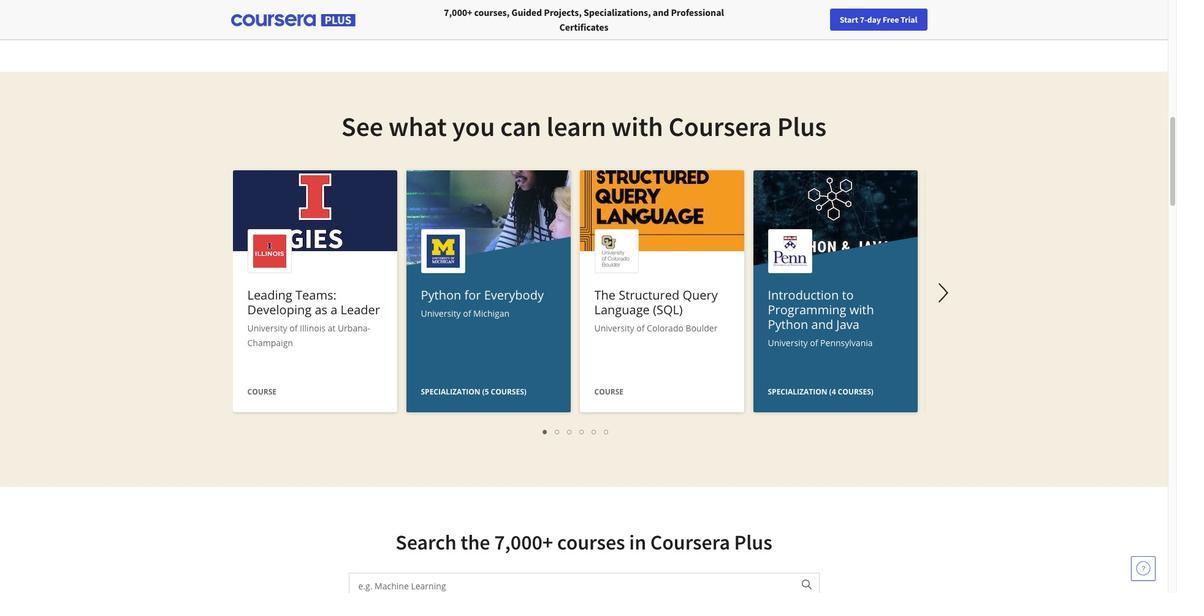 Task type: describe. For each thing, give the bounding box(es) containing it.
with inside introduction to programming with python and java university of pennsylvania
[[850, 302, 874, 318]]

teams:
[[295, 287, 336, 303]]

leading teams: developing as a leader university of illinois at urbana- champaign
[[247, 287, 380, 349]]

1 vertical spatial coursera
[[650, 530, 730, 555]]

courses,
[[474, 6, 510, 18]]

start
[[840, 14, 858, 25]]

leading teams: developing as a leader. university of illinois at urbana-champaign. course element
[[233, 170, 397, 416]]

coursera plus image
[[231, 14, 355, 26]]

as
[[315, 302, 327, 318]]

2 button
[[551, 425, 564, 439]]

3
[[567, 426, 572, 438]]

(5
[[482, 387, 489, 397]]

university inside the structured query language (sql) university of colorado boulder
[[594, 322, 634, 334]]

developing
[[247, 302, 312, 318]]

a
[[331, 302, 337, 318]]

5
[[592, 426, 597, 438]]

find your new career link
[[865, 12, 954, 28]]

free
[[883, 14, 899, 25]]

certificates
[[559, 21, 608, 33]]

university inside introduction to programming with python and java university of pennsylvania
[[768, 337, 808, 349]]

6
[[604, 426, 609, 438]]

courses) for and
[[838, 387, 874, 397]]

illinois
[[300, 322, 325, 334]]

specialization (5 courses)
[[421, 387, 527, 397]]

specialization for of
[[421, 387, 480, 397]]

(sql)
[[653, 302, 683, 318]]

3 button
[[564, 425, 576, 439]]

0 vertical spatial coursera
[[669, 110, 772, 143]]

1 horizontal spatial plus
[[777, 110, 827, 143]]

university inside python for everybody university of michigan
[[421, 308, 461, 319]]

and for professional
[[653, 6, 669, 18]]

the structured query language (sql). university of colorado boulder. course element
[[580, 170, 744, 416]]

to
[[842, 287, 854, 303]]

courses
[[557, 530, 625, 555]]

career
[[924, 14, 948, 25]]

7,000+ courses, guided projects, specializations, and professional certificates
[[444, 6, 724, 33]]

introduction
[[768, 287, 839, 303]]

the
[[594, 287, 616, 303]]

structured
[[619, 287, 679, 303]]

introduction to programming with python and java. university of pennsylvania. specialization (4 courses) element
[[753, 170, 917, 508]]

you
[[452, 110, 495, 143]]

of inside introduction to programming with python and java university of pennsylvania
[[810, 337, 818, 349]]

2
[[555, 426, 560, 438]]

university inside leading teams: developing as a leader university of illinois at urbana- champaign
[[247, 322, 287, 334]]

introduction to programming with python and java university of pennsylvania
[[768, 287, 874, 349]]

michigan
[[473, 308, 510, 319]]

python inside introduction to programming with python and java university of pennsylvania
[[768, 316, 808, 333]]

python inside python for everybody university of michigan
[[421, 287, 461, 303]]

java
[[836, 316, 860, 333]]

and for java
[[811, 316, 833, 333]]

5 button
[[588, 425, 601, 439]]

python for everybody. university of michigan. specialization (5 courses) element
[[406, 170, 570, 508]]

leading
[[247, 287, 292, 303]]

courses) for michigan
[[491, 387, 527, 397]]

course for leading teams: developing as a leader
[[247, 387, 277, 397]]

help center image
[[1136, 562, 1151, 576]]

find your new career
[[871, 14, 948, 25]]

python for everybody university of michigan
[[421, 287, 544, 319]]

everybody
[[484, 287, 544, 303]]



Task type: vqa. For each thing, say whether or not it's contained in the screenshot.
Status
no



Task type: locate. For each thing, give the bounding box(es) containing it.
1 horizontal spatial specialization
[[768, 387, 827, 397]]

7-
[[860, 14, 867, 25]]

of left illinois
[[290, 322, 298, 334]]

0 horizontal spatial plus
[[734, 530, 772, 555]]

new
[[906, 14, 923, 25]]

colorado
[[647, 322, 684, 334]]

0 horizontal spatial 7,000+
[[444, 6, 472, 18]]

1 vertical spatial python
[[768, 316, 808, 333]]

the structured query language (sql) university of colorado boulder
[[594, 287, 718, 334]]

(4
[[829, 387, 836, 397]]

7,000+
[[444, 6, 472, 18], [494, 530, 553, 555]]

courses) right the (5
[[491, 387, 527, 397]]

programming
[[768, 302, 846, 318]]

of left colorado
[[637, 322, 645, 334]]

can
[[500, 110, 541, 143]]

and inside the 7,000+ courses, guided projects, specializations, and professional certificates
[[653, 6, 669, 18]]

0 horizontal spatial courses)
[[491, 387, 527, 397]]

of inside leading teams: developing as a leader university of illinois at urbana- champaign
[[290, 322, 298, 334]]

find
[[871, 14, 887, 25]]

language
[[594, 302, 650, 318]]

pennsylvania
[[820, 337, 873, 349]]

search
[[396, 530, 457, 555]]

0 horizontal spatial and
[[653, 6, 669, 18]]

python left for
[[421, 287, 461, 303]]

1 horizontal spatial 7,000+
[[494, 530, 553, 555]]

course for the structured query language (sql)
[[594, 387, 624, 397]]

list containing 1
[[239, 425, 913, 439]]

next slide image
[[929, 278, 958, 308]]

with up pennsylvania
[[850, 302, 874, 318]]

1 vertical spatial with
[[850, 302, 874, 318]]

start 7-day free trial button
[[830, 9, 927, 31]]

champaign
[[247, 337, 293, 349]]

coursera
[[669, 110, 772, 143], [650, 530, 730, 555]]

2 courses) from the left
[[838, 387, 874, 397]]

learn
[[547, 110, 606, 143]]

1 specialization from the left
[[421, 387, 480, 397]]

specialization (4 courses)
[[768, 387, 874, 397]]

day
[[867, 14, 881, 25]]

python
[[421, 287, 461, 303], [768, 316, 808, 333]]

Search the 7,000+ courses in Coursera Plus text field
[[349, 574, 793, 593]]

trial
[[901, 14, 917, 25]]

1 horizontal spatial with
[[850, 302, 874, 318]]

courses) right (4 at the right bottom
[[838, 387, 874, 397]]

1 horizontal spatial and
[[811, 316, 833, 333]]

list
[[239, 425, 913, 439]]

1 vertical spatial and
[[811, 316, 833, 333]]

urbana-
[[338, 322, 370, 334]]

and left 'java'
[[811, 316, 833, 333]]

specialization left the (5
[[421, 387, 480, 397]]

what
[[389, 110, 447, 143]]

specializations,
[[584, 6, 651, 18]]

0 horizontal spatial with
[[611, 110, 663, 143]]

plus
[[777, 110, 827, 143], [734, 530, 772, 555]]

0 vertical spatial python
[[421, 287, 461, 303]]

query
[[683, 287, 718, 303]]

and left professional
[[653, 6, 669, 18]]

university left michigan
[[421, 308, 461, 319]]

projects,
[[544, 6, 582, 18]]

1
[[543, 426, 548, 438]]

courses)
[[491, 387, 527, 397], [838, 387, 874, 397]]

1 courses) from the left
[[491, 387, 527, 397]]

0 vertical spatial with
[[611, 110, 663, 143]]

university
[[421, 308, 461, 319], [247, 322, 287, 334], [594, 322, 634, 334], [768, 337, 808, 349]]

course up 6 at right
[[594, 387, 624, 397]]

0 vertical spatial and
[[653, 6, 669, 18]]

course
[[247, 387, 277, 397], [594, 387, 624, 397]]

of left pennsylvania
[[810, 337, 818, 349]]

of
[[463, 308, 471, 319], [290, 322, 298, 334], [637, 322, 645, 334], [810, 337, 818, 349]]

4
[[580, 426, 585, 438]]

None search field
[[169, 8, 463, 32]]

university up "champaign"
[[247, 322, 287, 334]]

professional
[[671, 6, 724, 18]]

of inside python for everybody university of michigan
[[463, 308, 471, 319]]

7,000+ right the
[[494, 530, 553, 555]]

with right learn
[[611, 110, 663, 143]]

and
[[653, 6, 669, 18], [811, 316, 833, 333]]

see
[[341, 110, 383, 143]]

0 horizontal spatial course
[[247, 387, 277, 397]]

1 button
[[539, 425, 551, 439]]

1 vertical spatial plus
[[734, 530, 772, 555]]

0 vertical spatial 7,000+
[[444, 6, 472, 18]]

0 horizontal spatial specialization
[[421, 387, 480, 397]]

your
[[888, 14, 905, 25]]

1 horizontal spatial courses)
[[838, 387, 874, 397]]

specialization for python
[[768, 387, 827, 397]]

python down introduction
[[768, 316, 808, 333]]

search the 7,000+ courses in coursera plus
[[396, 530, 772, 555]]

the
[[461, 530, 490, 555]]

specialization left (4 at the right bottom
[[768, 387, 827, 397]]

course down "champaign"
[[247, 387, 277, 397]]

7,000+ inside the 7,000+ courses, guided projects, specializations, and professional certificates
[[444, 6, 472, 18]]

of inside the structured query language (sql) university of colorado boulder
[[637, 322, 645, 334]]

leader
[[341, 302, 380, 318]]

2 course from the left
[[594, 387, 624, 397]]

see what you can learn with coursera plus
[[341, 110, 827, 143]]

2 specialization from the left
[[768, 387, 827, 397]]

1 vertical spatial 7,000+
[[494, 530, 553, 555]]

6 button
[[601, 425, 613, 439]]

7,000+ left courses,
[[444, 6, 472, 18]]

start 7-day free trial
[[840, 14, 917, 25]]

guided
[[512, 6, 542, 18]]

in
[[629, 530, 646, 555]]

1 horizontal spatial python
[[768, 316, 808, 333]]

with
[[611, 110, 663, 143], [850, 302, 874, 318]]

university down the programming
[[768, 337, 808, 349]]

0 vertical spatial plus
[[777, 110, 827, 143]]

4 button
[[576, 425, 588, 439]]

of down for
[[463, 308, 471, 319]]

for
[[464, 287, 481, 303]]

boulder
[[686, 322, 718, 334]]

0 horizontal spatial python
[[421, 287, 461, 303]]

and inside introduction to programming with python and java university of pennsylvania
[[811, 316, 833, 333]]

specialization
[[421, 387, 480, 397], [768, 387, 827, 397]]

university down language
[[594, 322, 634, 334]]

1 course from the left
[[247, 387, 277, 397]]

at
[[328, 322, 336, 334]]

1 horizontal spatial course
[[594, 387, 624, 397]]



